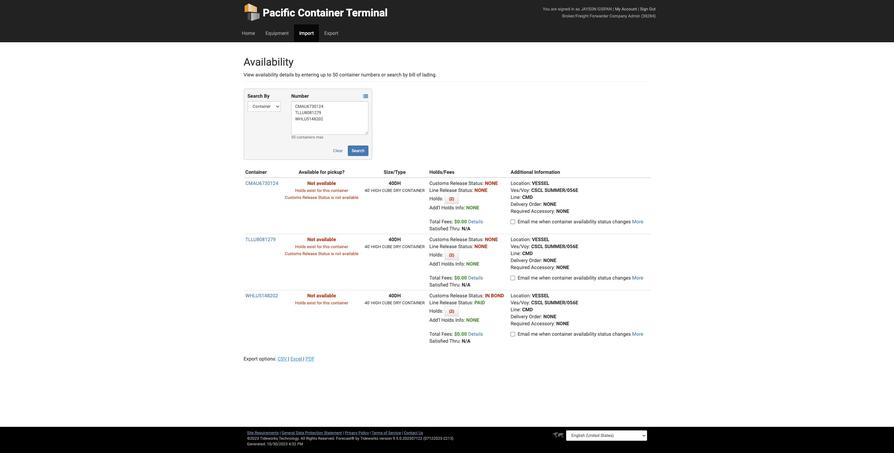 Task type: vqa. For each thing, say whether or not it's contained in the screenshot.


Task type: locate. For each thing, give the bounding box(es) containing it.
2 order from the top
[[530, 258, 542, 264]]

required
[[511, 209, 530, 214], [511, 265, 530, 271], [511, 321, 530, 327]]

0 vertical spatial not
[[308, 181, 316, 186]]

None checkbox
[[511, 276, 516, 281], [511, 332, 516, 337], [511, 276, 516, 281], [511, 332, 516, 337]]

customs inside "customs release status : in bond line release status : paid"
[[430, 293, 449, 299]]

show list image
[[364, 94, 368, 99]]

changes for tllu8081279
[[613, 275, 632, 281]]

3 total fees: $0.00 details satisfied thru: n/a from the top
[[430, 332, 484, 344]]

ves/voy: for tllu8081279
[[511, 244, 531, 250]]

export
[[325, 30, 339, 36], [244, 357, 258, 362]]

exist inside not available holds exist for this container
[[307, 301, 316, 306]]

1 vertical spatial changes
[[613, 275, 632, 281]]

3 changes from the top
[[613, 332, 632, 337]]

1 vertical spatial me
[[531, 275, 538, 281]]

2 add'l from the top
[[430, 261, 441, 267]]

0 vertical spatial not
[[335, 195, 342, 200]]

1 total from the top
[[430, 219, 441, 225]]

2 line from the top
[[430, 244, 439, 250]]

details link for whlu5148202
[[469, 332, 484, 337]]

2 vertical spatial more
[[633, 332, 644, 337]]

2 cscl from the top
[[532, 244, 544, 250]]

0 vertical spatial email
[[518, 219, 530, 225]]

1 holds: from the top
[[430, 196, 445, 202]]

availability for whlu5148202
[[574, 332, 597, 337]]

holds
[[295, 188, 306, 193], [442, 205, 455, 211], [295, 245, 306, 250], [442, 261, 455, 267], [295, 301, 306, 306], [442, 318, 455, 323]]

more link for cmau6730124
[[633, 219, 644, 225]]

more link
[[633, 219, 644, 225], [633, 275, 644, 281], [633, 332, 644, 337]]

2 status from the top
[[598, 275, 612, 281]]

location for whlu5148202
[[511, 293, 530, 299]]

2 vertical spatial holds:
[[430, 309, 445, 314]]

0 vertical spatial order
[[530, 202, 542, 207]]

0 vertical spatial fees:
[[442, 219, 454, 225]]

customs release status : none line release status : none for cmau6730124
[[430, 181, 498, 193]]

$0.00 for cmau6730124
[[455, 219, 467, 225]]

you are signed in as jayson gispan | my account | sign out broker/freight forwarder company admin (38284)
[[543, 7, 656, 19]]

of up version
[[384, 431, 388, 436]]

details for whlu5148202
[[469, 332, 484, 337]]

is
[[331, 195, 334, 200], [331, 252, 334, 257]]

1 changes from the top
[[613, 219, 632, 225]]

0 vertical spatial 50
[[333, 72, 338, 78]]

3 fees: from the top
[[442, 332, 454, 337]]

3 cube from the top
[[382, 301, 393, 306]]

1 location from the top
[[511, 181, 530, 186]]

container
[[403, 188, 425, 193], [403, 245, 425, 250], [403, 301, 425, 306]]

email me when container availability status changes more for whlu5148202
[[518, 332, 644, 337]]

is for cmau6730124
[[331, 195, 334, 200]]

2 more from the top
[[633, 275, 644, 281]]

0 horizontal spatial export
[[244, 357, 258, 362]]

details
[[280, 72, 294, 78]]

2 this from the top
[[323, 245, 330, 250]]

| left pdf link
[[303, 357, 305, 362]]

2 vertical spatial details
[[469, 332, 484, 337]]

3 required from the top
[[511, 321, 530, 327]]

2 cmd from the top
[[523, 251, 533, 257]]

0 vertical spatial location : vessel ves/voy: cscl summer/056e line: cmd delivery order : none required accessory : none
[[511, 181, 579, 214]]

1 vertical spatial order
[[530, 258, 542, 264]]

cmd
[[523, 195, 533, 200], [523, 251, 533, 257], [523, 307, 533, 313]]

2 summer/056e from the top
[[545, 244, 579, 250]]

csv link
[[278, 357, 288, 362]]

2 vertical spatial cmd
[[523, 307, 533, 313]]

0 horizontal spatial by
[[295, 72, 300, 78]]

1 fees: from the top
[[442, 219, 454, 225]]

of right 'bill' on the top left of the page
[[417, 72, 421, 78]]

for
[[320, 170, 327, 175], [317, 188, 322, 193], [317, 245, 322, 250], [317, 301, 322, 306]]

3 when from the top
[[540, 332, 551, 337]]

0 vertical spatial add'l
[[430, 205, 441, 211]]

1 details from the top
[[469, 219, 484, 225]]

excel link
[[291, 357, 303, 362]]

exist for cmau6730124
[[307, 188, 316, 193]]

1 vertical spatial when
[[540, 275, 551, 281]]

1 accessory from the top
[[532, 209, 554, 214]]

2 vertical spatial add'l holds info: none
[[430, 318, 480, 323]]

2 vertical spatial vessel
[[533, 293, 550, 299]]

40dh 40' high cube dry container for cmau6730124
[[365, 181, 425, 193]]

jayson
[[582, 7, 597, 12]]

dry for cmau6730124
[[394, 188, 402, 193]]

more
[[633, 219, 644, 225], [633, 275, 644, 281], [633, 332, 644, 337]]

total
[[430, 219, 441, 225], [430, 275, 441, 281], [430, 332, 441, 337]]

my account link
[[616, 7, 638, 12]]

0 vertical spatial changes
[[613, 219, 632, 225]]

3 info: from the top
[[456, 318, 465, 323]]

1 vertical spatial dry
[[394, 245, 402, 250]]

2 not from the top
[[308, 237, 316, 243]]

accessory for whlu5148202
[[532, 321, 554, 327]]

my
[[616, 7, 621, 12]]

3 40dh from the top
[[389, 293, 401, 299]]

2 delivery from the top
[[511, 258, 528, 264]]

0 vertical spatial high
[[372, 188, 381, 193]]

2 more link from the top
[[633, 275, 644, 281]]

3 email me when container availability status changes more from the top
[[518, 332, 644, 337]]

customs release status : in bond line release status : paid
[[430, 293, 505, 306]]

when
[[540, 219, 551, 225], [540, 275, 551, 281], [540, 332, 551, 337]]

1 cscl from the top
[[532, 188, 544, 193]]

search inside button
[[352, 149, 365, 153]]

none
[[485, 181, 498, 186], [475, 188, 488, 193], [544, 202, 557, 207], [467, 205, 480, 211], [557, 209, 570, 214], [485, 237, 498, 243], [475, 244, 488, 250], [544, 258, 557, 264], [467, 261, 480, 267], [557, 265, 570, 271], [544, 314, 557, 320], [467, 318, 480, 323], [557, 321, 570, 327]]

dry for whlu5148202
[[394, 301, 402, 306]]

status for whlu5148202
[[598, 332, 612, 337]]

0 vertical spatial cmd
[[523, 195, 533, 200]]

n/a for tllu8081279
[[462, 282, 471, 288]]

customs for whlu5148202
[[430, 293, 449, 299]]

me for whlu5148202
[[531, 332, 538, 337]]

0 horizontal spatial of
[[384, 431, 388, 436]]

1 not available holds exist for this container customs release status is not available from the top
[[285, 181, 359, 200]]

line: for tllu8081279
[[511, 251, 521, 257]]

1 exist from the top
[[307, 188, 316, 193]]

2 changes from the top
[[613, 275, 632, 281]]

0 vertical spatial cscl
[[532, 188, 544, 193]]

1 vertical spatial more
[[633, 275, 644, 281]]

1 vertical spatial details
[[469, 275, 484, 281]]

changes for cmau6730124
[[613, 219, 632, 225]]

number
[[292, 93, 309, 99]]

n/a
[[462, 226, 471, 232], [462, 282, 471, 288], [462, 339, 471, 344]]

3 high from the top
[[372, 301, 381, 306]]

search
[[387, 72, 402, 78]]

high
[[372, 188, 381, 193], [372, 245, 381, 250], [372, 301, 381, 306]]

0 vertical spatial ves/voy:
[[511, 188, 531, 193]]

2 vertical spatial cscl
[[532, 300, 544, 306]]

search right clear button
[[352, 149, 365, 153]]

0 horizontal spatial container
[[246, 170, 267, 175]]

location : vessel ves/voy: cscl summer/056e line: cmd delivery order : none required accessory : none for whlu5148202
[[511, 293, 579, 327]]

2 location from the top
[[511, 237, 530, 243]]

2 accessory from the top
[[532, 265, 554, 271]]

3 exist from the top
[[307, 301, 316, 306]]

fees: for whlu5148202
[[442, 332, 454, 337]]

when for whlu5148202
[[540, 332, 551, 337]]

2 vertical spatial email me when container availability status changes more
[[518, 332, 644, 337]]

50 right to
[[333, 72, 338, 78]]

when for cmau6730124
[[540, 219, 551, 225]]

search for search by
[[248, 93, 263, 99]]

0 vertical spatial total fees: $0.00 details satisfied thru: n/a
[[430, 219, 484, 232]]

2 vertical spatial (2) link
[[445, 307, 459, 317]]

holds: for whlu5148202
[[430, 309, 445, 314]]

2 vertical spatial 40'
[[365, 301, 371, 306]]

1 status from the top
[[598, 219, 612, 225]]

(2) link for tllu8081279
[[445, 250, 459, 261]]

2 vertical spatial location
[[511, 293, 530, 299]]

2 vertical spatial cube
[[382, 301, 393, 306]]

40dh 40' high cube dry container
[[365, 181, 425, 193], [365, 237, 425, 250], [365, 293, 425, 306]]

fees: for cmau6730124
[[442, 219, 454, 225]]

1 vertical spatial location
[[511, 237, 530, 243]]

2 vertical spatial thru:
[[450, 339, 461, 344]]

total for tllu8081279
[[430, 275, 441, 281]]

1 vertical spatial required
[[511, 265, 530, 271]]

2 ves/voy: from the top
[[511, 244, 531, 250]]

2 vertical spatial details link
[[469, 332, 484, 337]]

2 vertical spatial satisfied
[[430, 339, 449, 344]]

required for tllu8081279
[[511, 265, 530, 271]]

3 cscl from the top
[[532, 300, 544, 306]]

0 vertical spatial customs release status : none line release status : none
[[430, 181, 498, 193]]

1 ves/voy: from the top
[[511, 188, 531, 193]]

1 horizontal spatial of
[[417, 72, 421, 78]]

1 not from the top
[[335, 195, 342, 200]]

not for tllu8081279
[[308, 237, 316, 243]]

1 summer/056e from the top
[[545, 188, 579, 193]]

in
[[572, 7, 575, 12]]

search by
[[248, 93, 270, 99]]

0 vertical spatial email me when container availability status changes more
[[518, 219, 644, 225]]

service
[[389, 431, 401, 436]]

2 container from the top
[[403, 245, 425, 250]]

location : vessel ves/voy: cscl summer/056e line: cmd delivery order : none required accessory : none for tllu8081279
[[511, 237, 579, 271]]

2 vertical spatial email
[[518, 332, 530, 337]]

1 horizontal spatial search
[[352, 149, 365, 153]]

export button
[[319, 24, 344, 42]]

search left the by
[[248, 93, 263, 99]]

3 cmd from the top
[[523, 307, 533, 313]]

high for whlu5148202
[[372, 301, 381, 306]]

more for cmau6730124
[[633, 219, 644, 225]]

accessory for tllu8081279
[[532, 265, 554, 271]]

status for cmau6730124
[[598, 219, 612, 225]]

3 delivery from the top
[[511, 314, 528, 320]]

location : vessel ves/voy: cscl summer/056e line: cmd delivery order : none required accessory : none
[[511, 181, 579, 214], [511, 237, 579, 271], [511, 293, 579, 327]]

of inside site requirements | general data protection statement | privacy policy | terms of service | contact us ©2023 tideworks technology. all rights reserved. forecast® by tideworks version 9.5.0.202307122 (07122023-2213) generated: 10/30/2023 4:32 pm
[[384, 431, 388, 436]]

(07122023-
[[424, 437, 444, 442]]

ves/voy: for whlu5148202
[[511, 300, 531, 306]]

2 (2) link from the top
[[445, 250, 459, 261]]

2 not from the top
[[335, 252, 342, 257]]

changes
[[613, 219, 632, 225], [613, 275, 632, 281], [613, 332, 632, 337]]

0 vertical spatial me
[[531, 219, 538, 225]]

1 vertical spatial (2) link
[[445, 250, 459, 261]]

1 not from the top
[[308, 181, 316, 186]]

3 $0.00 from the top
[[455, 332, 467, 337]]

1 n/a from the top
[[462, 226, 471, 232]]

|
[[614, 7, 615, 12], [639, 7, 640, 12], [288, 357, 290, 362], [303, 357, 305, 362], [280, 431, 281, 436], [343, 431, 344, 436], [370, 431, 371, 436], [402, 431, 403, 436]]

0 vertical spatial when
[[540, 219, 551, 225]]

exist for tllu8081279
[[307, 245, 316, 250]]

| left sign
[[639, 7, 640, 12]]

2 vertical spatial when
[[540, 332, 551, 337]]

email me when container availability status changes more for tllu8081279
[[518, 275, 644, 281]]

vessel for whlu5148202
[[533, 293, 550, 299]]

1 vertical spatial 40dh
[[389, 237, 401, 243]]

1 delivery from the top
[[511, 202, 528, 207]]

info: for whlu5148202
[[456, 318, 465, 323]]

total for whlu5148202
[[430, 332, 441, 337]]

3 40' from the top
[[365, 301, 371, 306]]

gispan
[[598, 7, 613, 12]]

3 add'l from the top
[[430, 318, 441, 323]]

1 more link from the top
[[633, 219, 644, 225]]

1 vertical spatial cube
[[382, 245, 393, 250]]

or
[[382, 72, 386, 78]]

0 vertical spatial exist
[[307, 188, 316, 193]]

2 vertical spatial $0.00
[[455, 332, 467, 337]]

options:
[[259, 357, 277, 362]]

by down the privacy policy link
[[356, 437, 360, 442]]

3 me from the top
[[531, 332, 538, 337]]

export inside dropdown button
[[325, 30, 339, 36]]

1 vertical spatial satisfied
[[430, 282, 449, 288]]

email
[[518, 219, 530, 225], [518, 275, 530, 281], [518, 332, 530, 337]]

1 add'l holds info: none from the top
[[430, 205, 480, 211]]

0 vertical spatial line
[[430, 188, 439, 193]]

2 vertical spatial exist
[[307, 301, 316, 306]]

of
[[417, 72, 421, 78], [384, 431, 388, 436]]

1 this from the top
[[323, 188, 330, 193]]

0 vertical spatial add'l holds info: none
[[430, 205, 480, 211]]

(38284)
[[642, 14, 656, 19]]

1 40dh from the top
[[389, 181, 401, 186]]

3 more from the top
[[633, 332, 644, 337]]

2 vertical spatial summer/056e
[[545, 300, 579, 306]]

1 info: from the top
[[456, 205, 465, 211]]

2 cube from the top
[[382, 245, 393, 250]]

2 vertical spatial info:
[[456, 318, 465, 323]]

3 details from the top
[[469, 332, 484, 337]]

1 cmd from the top
[[523, 195, 533, 200]]

1 vertical spatial 40dh 40' high cube dry container
[[365, 237, 425, 250]]

2 vertical spatial ves/voy:
[[511, 300, 531, 306]]

add'l
[[430, 205, 441, 211], [430, 261, 441, 267], [430, 318, 441, 323]]

3 order from the top
[[530, 314, 542, 320]]

2 vertical spatial me
[[531, 332, 538, 337]]

2 vertical spatial container
[[403, 301, 425, 306]]

order for tllu8081279
[[530, 258, 542, 264]]

search
[[248, 93, 263, 99], [352, 149, 365, 153]]

container up cmau6730124 "link"
[[246, 170, 267, 175]]

availability
[[256, 72, 279, 78], [574, 219, 597, 225], [574, 275, 597, 281], [574, 332, 597, 337]]

0 vertical spatial search
[[248, 93, 263, 99]]

1 vertical spatial cscl
[[532, 244, 544, 250]]

status for tllu8081279
[[598, 275, 612, 281]]

0 vertical spatial total
[[430, 219, 441, 225]]

3 40dh 40' high cube dry container from the top
[[365, 293, 425, 306]]

1 add'l from the top
[[430, 205, 441, 211]]

2 vertical spatial location : vessel ves/voy: cscl summer/056e line: cmd delivery order : none required accessory : none
[[511, 293, 579, 327]]

lading.
[[423, 72, 437, 78]]

info: for cmau6730124
[[456, 205, 465, 211]]

0 vertical spatial satisfied
[[430, 226, 449, 232]]

1 details link from the top
[[469, 219, 484, 225]]

available
[[317, 181, 336, 186], [343, 195, 359, 200], [317, 237, 336, 243], [343, 252, 359, 257], [317, 293, 336, 299]]

40' for tllu8081279
[[365, 245, 371, 250]]

dry for tllu8081279
[[394, 245, 402, 250]]

2 vertical spatial dry
[[394, 301, 402, 306]]

2 vertical spatial line:
[[511, 307, 521, 313]]

add'l holds info: none
[[430, 205, 480, 211], [430, 261, 480, 267], [430, 318, 480, 323]]

1 is from the top
[[331, 195, 334, 200]]

| up 9.5.0.202307122
[[402, 431, 403, 436]]

1 me from the top
[[531, 219, 538, 225]]

1 vertical spatial email
[[518, 275, 530, 281]]

cube for whlu5148202
[[382, 301, 393, 306]]

thru: for cmau6730124
[[450, 226, 461, 232]]

2 line: from the top
[[511, 251, 521, 257]]

export down pacific container terminal
[[325, 30, 339, 36]]

3 status from the top
[[598, 332, 612, 337]]

3 location from the top
[[511, 293, 530, 299]]

1 vertical spatial export
[[244, 357, 258, 362]]

2 vertical spatial changes
[[613, 332, 632, 337]]

exist
[[307, 188, 316, 193], [307, 245, 316, 250], [307, 301, 316, 306]]

1 vertical spatial email me when container availability status changes more
[[518, 275, 644, 281]]

you
[[543, 7, 550, 12]]

1 40dh 40' high cube dry container from the top
[[365, 181, 425, 193]]

40dh 40' high cube dry container for whlu5148202
[[365, 293, 425, 306]]

1 (2) link from the top
[[445, 194, 459, 205]]

customs release status : none line release status : none for tllu8081279
[[430, 237, 498, 250]]

0 vertical spatial status
[[598, 219, 612, 225]]

1 vertical spatial delivery
[[511, 258, 528, 264]]

size/type
[[384, 170, 406, 175]]

3 summer/056e from the top
[[545, 300, 579, 306]]

1 horizontal spatial container
[[298, 7, 344, 19]]

details
[[469, 219, 484, 225], [469, 275, 484, 281], [469, 332, 484, 337]]

1 total fees: $0.00 details satisfied thru: n/a from the top
[[430, 219, 484, 232]]

1 vertical spatial vessel
[[533, 237, 550, 243]]

satisfied for whlu5148202
[[430, 339, 449, 344]]

0 vertical spatial location
[[511, 181, 530, 186]]

| right csv
[[288, 357, 290, 362]]

10/30/2023
[[267, 443, 288, 447]]

50 left the containers
[[292, 135, 296, 140]]

export left options:
[[244, 357, 258, 362]]

2 details link from the top
[[469, 275, 484, 281]]

3 (2) from the top
[[450, 309, 455, 314]]

2 40dh from the top
[[389, 237, 401, 243]]

by left 'bill' on the top left of the page
[[403, 72, 408, 78]]

3 more link from the top
[[633, 332, 644, 337]]

0 vertical spatial 40dh
[[389, 181, 401, 186]]

1 high from the top
[[372, 188, 381, 193]]

cube for tllu8081279
[[382, 245, 393, 250]]

satisfied
[[430, 226, 449, 232], [430, 282, 449, 288], [430, 339, 449, 344]]

by
[[295, 72, 300, 78], [403, 72, 408, 78], [356, 437, 360, 442]]

1 thru: from the top
[[450, 226, 461, 232]]

0 vertical spatial thru:
[[450, 226, 461, 232]]

pdf link
[[306, 357, 315, 362]]

clear button
[[330, 146, 347, 156]]

container up export dropdown button
[[298, 7, 344, 19]]

2 vertical spatial total
[[430, 332, 441, 337]]

cscl for tllu8081279
[[532, 244, 544, 250]]

2 total fees: $0.00 details satisfied thru: n/a from the top
[[430, 275, 484, 288]]

search button
[[348, 146, 369, 156]]

when for tllu8081279
[[540, 275, 551, 281]]

2 40' from the top
[[365, 245, 371, 250]]

me
[[531, 219, 538, 225], [531, 275, 538, 281], [531, 332, 538, 337]]

terms
[[372, 431, 383, 436]]

not inside not available holds exist for this container
[[308, 293, 316, 299]]

delivery for tllu8081279
[[511, 258, 528, 264]]

not
[[335, 195, 342, 200], [335, 252, 342, 257]]

1 location : vessel ves/voy: cscl summer/056e line: cmd delivery order : none required accessory : none from the top
[[511, 181, 579, 214]]

3 thru: from the top
[[450, 339, 461, 344]]

general data protection statement link
[[282, 431, 342, 436]]

order
[[530, 202, 542, 207], [530, 258, 542, 264], [530, 314, 542, 320]]

(2)
[[450, 197, 455, 202], [450, 253, 455, 258], [450, 309, 455, 314]]

vessel for cmau6730124
[[533, 181, 550, 186]]

thru:
[[450, 226, 461, 232], [450, 282, 461, 288], [450, 339, 461, 344]]

up
[[321, 72, 326, 78]]

3 holds: from the top
[[430, 309, 445, 314]]

2 high from the top
[[372, 245, 381, 250]]

to
[[327, 72, 332, 78]]

add'l for whlu5148202
[[430, 318, 441, 323]]

0 horizontal spatial search
[[248, 93, 263, 99]]

0 vertical spatial more
[[633, 219, 644, 225]]

not for cmau6730124
[[308, 181, 316, 186]]

line:
[[511, 195, 521, 200], [511, 251, 521, 257], [511, 307, 521, 313]]

| left general
[[280, 431, 281, 436]]

:
[[483, 181, 484, 186], [530, 181, 531, 186], [473, 188, 474, 193], [542, 202, 543, 207], [554, 209, 556, 214], [483, 237, 484, 243], [530, 237, 531, 243], [473, 244, 474, 250], [542, 258, 543, 264], [554, 265, 556, 271], [483, 293, 484, 299], [530, 293, 531, 299], [473, 300, 474, 306], [542, 314, 543, 320], [554, 321, 556, 327]]

contact us link
[[404, 431, 424, 436]]

1 vertical spatial this
[[323, 245, 330, 250]]

add'l holds info: none for tllu8081279
[[430, 261, 480, 267]]

2 dry from the top
[[394, 245, 402, 250]]

by right details
[[295, 72, 300, 78]]

reserved.
[[318, 437, 336, 442]]

2 info: from the top
[[456, 261, 465, 267]]

0 vertical spatial is
[[331, 195, 334, 200]]

2 (2) from the top
[[450, 253, 455, 258]]

available
[[299, 170, 319, 175]]

1 vertical spatial not
[[335, 252, 342, 257]]

2 vertical spatial total fees: $0.00 details satisfied thru: n/a
[[430, 332, 484, 344]]

0 vertical spatial delivery
[[511, 202, 528, 207]]

1 horizontal spatial export
[[325, 30, 339, 36]]

40dh
[[389, 181, 401, 186], [389, 237, 401, 243], [389, 293, 401, 299]]

delivery
[[511, 202, 528, 207], [511, 258, 528, 264], [511, 314, 528, 320]]

1 vertical spatial fees:
[[442, 275, 454, 281]]

1 vertical spatial cmd
[[523, 251, 533, 257]]

1 cube from the top
[[382, 188, 393, 193]]

| left my
[[614, 7, 615, 12]]

None checkbox
[[511, 220, 516, 224]]

line: for whlu5148202
[[511, 307, 521, 313]]

1 vertical spatial customs release status : none line release status : none
[[430, 237, 498, 250]]

3 location : vessel ves/voy: cscl summer/056e line: cmd delivery order : none required accessory : none from the top
[[511, 293, 579, 327]]

3 container from the top
[[403, 301, 425, 306]]

generated:
[[247, 443, 266, 447]]

2 not available holds exist for this container customs release status is not available from the top
[[285, 237, 359, 257]]

1 vertical spatial of
[[384, 431, 388, 436]]

0 vertical spatial cube
[[382, 188, 393, 193]]

0 vertical spatial details
[[469, 219, 484, 225]]

2 40dh 40' high cube dry container from the top
[[365, 237, 425, 250]]

2 satisfied from the top
[[430, 282, 449, 288]]

1 40' from the top
[[365, 188, 371, 193]]

in
[[485, 293, 490, 299]]

container
[[340, 72, 360, 78], [331, 188, 349, 193], [552, 219, 573, 225], [331, 245, 349, 250], [552, 275, 573, 281], [331, 301, 349, 306], [552, 332, 573, 337]]

3 dry from the top
[[394, 301, 402, 306]]

2 email from the top
[[518, 275, 530, 281]]



Task type: describe. For each thing, give the bounding box(es) containing it.
n/a for whlu5148202
[[462, 339, 471, 344]]

terms of service link
[[372, 431, 401, 436]]

40dh for whlu5148202
[[389, 293, 401, 299]]

signed
[[558, 7, 571, 12]]

equipment
[[266, 30, 289, 36]]

me for tllu8081279
[[531, 275, 538, 281]]

availability
[[244, 56, 294, 68]]

out
[[650, 7, 656, 12]]

sign
[[641, 7, 649, 12]]

thru: for tllu8081279
[[450, 282, 461, 288]]

pacific container terminal link
[[244, 0, 388, 24]]

50 containers max
[[292, 135, 324, 140]]

available for pickup?
[[299, 170, 345, 175]]

by inside site requirements | general data protection statement | privacy policy | terms of service | contact us ©2023 tideworks technology. all rights reserved. forecast® by tideworks version 9.5.0.202307122 (07122023-2213) generated: 10/30/2023 4:32 pm
[[356, 437, 360, 442]]

sign out link
[[641, 7, 656, 12]]

not for cmau6730124
[[335, 195, 342, 200]]

tllu8081279 link
[[246, 237, 276, 243]]

cmd for whlu5148202
[[523, 307, 533, 313]]

whlu5148202
[[246, 293, 278, 299]]

(2) for tllu8081279
[[450, 253, 455, 258]]

technology.
[[279, 437, 300, 442]]

line: for cmau6730124
[[511, 195, 521, 200]]

privacy policy link
[[345, 431, 369, 436]]

privacy
[[345, 431, 358, 436]]

us
[[419, 431, 424, 436]]

(2) link for whlu5148202
[[445, 307, 459, 317]]

$0.00 for whlu5148202
[[455, 332, 467, 337]]

equipment button
[[261, 24, 294, 42]]

account
[[622, 7, 638, 12]]

ves/voy: for cmau6730124
[[511, 188, 531, 193]]

view availability details by entering up to 50 container numbers or search by bill of lading.
[[244, 72, 437, 78]]

pacific container terminal
[[263, 7, 388, 19]]

email me when container availability status changes more for cmau6730124
[[518, 219, 644, 225]]

cube for cmau6730124
[[382, 188, 393, 193]]

me for cmau6730124
[[531, 219, 538, 225]]

location for cmau6730124
[[511, 181, 530, 186]]

holds/fees
[[430, 170, 455, 175]]

more link for whlu5148202
[[633, 332, 644, 337]]

additional
[[511, 170, 534, 175]]

search for search
[[352, 149, 365, 153]]

for inside not available holds exist for this container
[[317, 301, 322, 306]]

4:32
[[289, 443, 297, 447]]

40dh for cmau6730124
[[389, 181, 401, 186]]

this inside not available holds exist for this container
[[323, 301, 330, 306]]

pdf
[[306, 357, 315, 362]]

2 horizontal spatial by
[[403, 72, 408, 78]]

0 vertical spatial container
[[298, 7, 344, 19]]

home
[[242, 30, 255, 36]]

export options: csv | excel | pdf
[[244, 357, 315, 362]]

entering
[[302, 72, 319, 78]]

requirements
[[255, 431, 279, 436]]

max
[[316, 135, 324, 140]]

excel
[[291, 357, 302, 362]]

9.5.0.202307122
[[393, 437, 423, 442]]

tideworks
[[361, 437, 379, 442]]

whlu5148202 link
[[246, 293, 278, 299]]

high for tllu8081279
[[372, 245, 381, 250]]

fees: for tllu8081279
[[442, 275, 454, 281]]

cmd for tllu8081279
[[523, 251, 533, 257]]

not available holds exist for this container customs release status is not available for cmau6730124
[[285, 181, 359, 200]]

delivery for cmau6730124
[[511, 202, 528, 207]]

site requirements link
[[247, 431, 279, 436]]

2213)
[[444, 437, 454, 442]]

(2) link for cmau6730124
[[445, 194, 459, 205]]

pickup?
[[328, 170, 345, 175]]

policy
[[359, 431, 369, 436]]

40' for whlu5148202
[[365, 301, 371, 306]]

add'l holds info: none for cmau6730124
[[430, 205, 480, 211]]

customs for tllu8081279
[[430, 237, 449, 243]]

view
[[244, 72, 254, 78]]

order for whlu5148202
[[530, 314, 542, 320]]

0 horizontal spatial 50
[[292, 135, 296, 140]]

summer/056e for cmau6730124
[[545, 188, 579, 193]]

40dh 40' high cube dry container for tllu8081279
[[365, 237, 425, 250]]

container for tllu8081279
[[403, 245, 425, 250]]

statement
[[324, 431, 342, 436]]

details for tllu8081279
[[469, 275, 484, 281]]

line for tllu8081279
[[430, 244, 439, 250]]

required for whlu5148202
[[511, 321, 530, 327]]

cscl for whlu5148202
[[532, 300, 544, 306]]

clear
[[333, 149, 343, 153]]

vessel for tllu8081279
[[533, 237, 550, 243]]

not available holds exist for this container customs release status is not available for tllu8081279
[[285, 237, 359, 257]]

satisfied for cmau6730124
[[430, 226, 449, 232]]

containers
[[297, 135, 315, 140]]

terminal
[[346, 7, 388, 19]]

contact
[[404, 431, 418, 436]]

40dh for tllu8081279
[[389, 237, 401, 243]]

import
[[300, 30, 314, 36]]

more for whlu5148202
[[633, 332, 644, 337]]

paid
[[475, 300, 486, 306]]

availability for tllu8081279
[[574, 275, 597, 281]]

by
[[264, 93, 270, 99]]

holds: for tllu8081279
[[430, 252, 445, 258]]

available inside not available holds exist for this container
[[317, 293, 336, 299]]

company
[[610, 14, 628, 19]]

admin
[[629, 14, 641, 19]]

delivery for whlu5148202
[[511, 314, 528, 320]]

total fees: $0.00 details satisfied thru: n/a for cmau6730124
[[430, 219, 484, 232]]

forecast®
[[336, 437, 355, 442]]

broker/freight
[[563, 14, 589, 19]]

changes for whlu5148202
[[613, 332, 632, 337]]

thru: for whlu5148202
[[450, 339, 461, 344]]

details link for cmau6730124
[[469, 219, 484, 225]]

cmau6730124
[[246, 181, 279, 186]]

holds inside not available holds exist for this container
[[295, 301, 306, 306]]

cscl for cmau6730124
[[532, 188, 544, 193]]

n/a for cmau6730124
[[462, 226, 471, 232]]

this for cmau6730124
[[323, 188, 330, 193]]

site
[[247, 431, 254, 436]]

holds: for cmau6730124
[[430, 196, 445, 202]]

summer/056e for tllu8081279
[[545, 244, 579, 250]]

customs for cmau6730124
[[430, 181, 449, 186]]

details link for tllu8081279
[[469, 275, 484, 281]]

protection
[[305, 431, 323, 436]]

satisfied for tllu8081279
[[430, 282, 449, 288]]

not for tllu8081279
[[335, 252, 342, 257]]

| up forecast®
[[343, 431, 344, 436]]

(2) for whlu5148202
[[450, 309, 455, 314]]

info: for tllu8081279
[[456, 261, 465, 267]]

bond
[[491, 293, 505, 299]]

export for export options: csv | excel | pdf
[[244, 357, 258, 362]]

required for cmau6730124
[[511, 209, 530, 214]]

(2) for cmau6730124
[[450, 197, 455, 202]]

all
[[301, 437, 305, 442]]

cmd for cmau6730124
[[523, 195, 533, 200]]

add'l for cmau6730124
[[430, 205, 441, 211]]

as
[[576, 7, 580, 12]]

details for cmau6730124
[[469, 219, 484, 225]]

pm
[[297, 443, 303, 447]]

total fees: $0.00 details satisfied thru: n/a for whlu5148202
[[430, 332, 484, 344]]

home button
[[237, 24, 261, 42]]

1 horizontal spatial 50
[[333, 72, 338, 78]]

more link for tllu8081279
[[633, 275, 644, 281]]

is for tllu8081279
[[331, 252, 334, 257]]

general
[[282, 431, 295, 436]]

pacific
[[263, 7, 296, 19]]

container for whlu5148202
[[403, 301, 425, 306]]

Number text field
[[292, 101, 369, 135]]

more for tllu8081279
[[633, 275, 644, 281]]

| up "tideworks"
[[370, 431, 371, 436]]

rights
[[306, 437, 317, 442]]

location for tllu8081279
[[511, 237, 530, 243]]

csv
[[278, 357, 287, 362]]

import button
[[294, 24, 319, 42]]

tllu8081279
[[246, 237, 276, 243]]

total for cmau6730124
[[430, 219, 441, 225]]

additional information
[[511, 170, 561, 175]]

version
[[380, 437, 392, 442]]

forwarder
[[590, 14, 609, 19]]

bill
[[409, 72, 416, 78]]

site requirements | general data protection statement | privacy policy | terms of service | contact us ©2023 tideworks technology. all rights reserved. forecast® by tideworks version 9.5.0.202307122 (07122023-2213) generated: 10/30/2023 4:32 pm
[[247, 431, 454, 447]]

cmau6730124 link
[[246, 181, 279, 186]]

$0.00 for tllu8081279
[[455, 275, 467, 281]]

container inside not available holds exist for this container
[[331, 301, 349, 306]]

email for tllu8081279
[[518, 275, 530, 281]]

add'l holds info: none for whlu5148202
[[430, 318, 480, 323]]

total fees: $0.00 details satisfied thru: n/a for tllu8081279
[[430, 275, 484, 288]]

are
[[552, 7, 557, 12]]

line for cmau6730124
[[430, 188, 439, 193]]

line inside "customs release status : in bond line release status : paid"
[[430, 300, 439, 306]]



